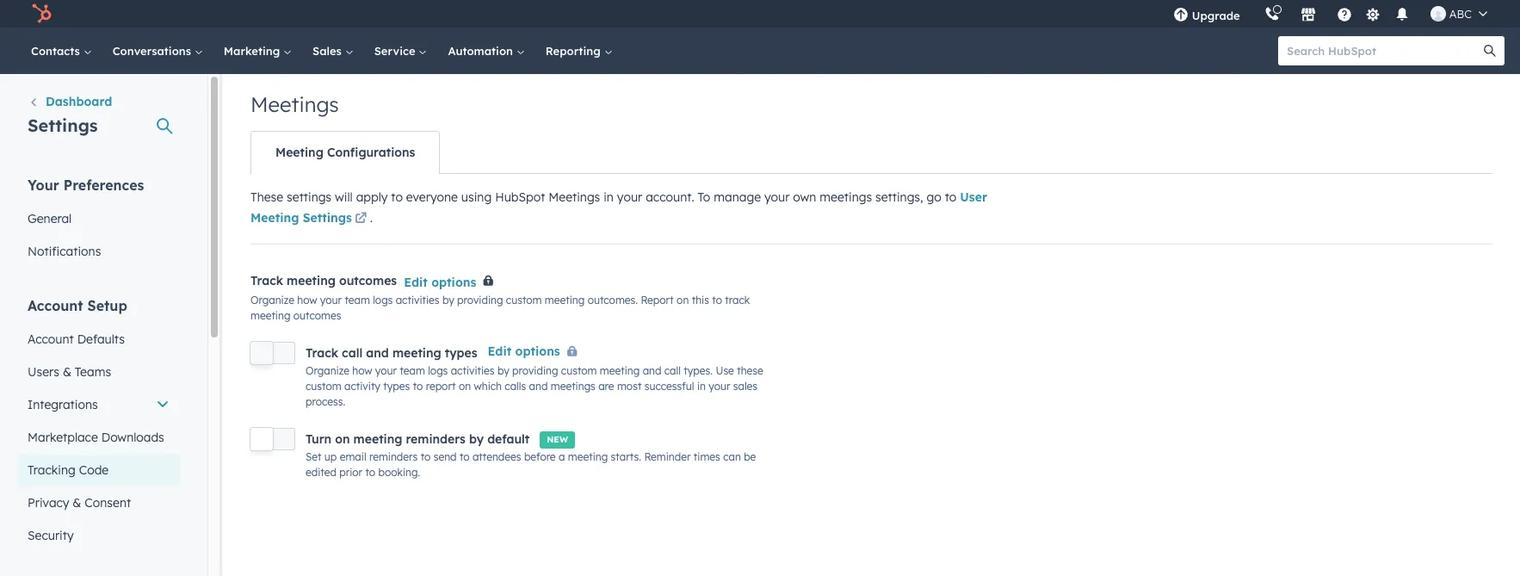 Task type: vqa. For each thing, say whether or not it's contained in the screenshot.
meeting within the the Set up email reminders to send to attendees before a meeting starts. Reminder times can be edited prior to booking.
yes



Task type: locate. For each thing, give the bounding box(es) containing it.
sales
[[313, 44, 345, 58]]

meeting
[[287, 273, 336, 289], [545, 294, 585, 307], [251, 309, 291, 322], [393, 345, 441, 361], [600, 365, 640, 377], [354, 431, 402, 447], [568, 450, 608, 463]]

in left "account."
[[604, 189, 614, 205]]

users & teams
[[28, 364, 111, 380]]

and up the successful at the bottom left
[[643, 365, 662, 377]]

1 vertical spatial by
[[498, 365, 510, 377]]

privacy
[[28, 495, 69, 511]]

and
[[366, 345, 389, 361], [643, 365, 662, 377], [529, 380, 548, 393]]

2 vertical spatial by
[[469, 431, 484, 447]]

by for types
[[498, 365, 510, 377]]

successful
[[645, 380, 695, 393]]

1 vertical spatial meetings
[[551, 380, 596, 393]]

0 vertical spatial call
[[342, 345, 363, 361]]

0 vertical spatial custom
[[506, 294, 542, 307]]

this
[[692, 294, 709, 307]]

tracking code link
[[17, 454, 180, 487]]

meeting up settings
[[276, 145, 324, 160]]

0 vertical spatial track
[[251, 273, 283, 289]]

outcomes down link opens in a new window icon
[[339, 273, 397, 289]]

edit up 'track call and meeting types'
[[404, 274, 428, 290]]

integrations button
[[17, 388, 180, 421]]

1 horizontal spatial &
[[73, 495, 81, 511]]

by inside organize how your team logs activities by providing custom meeting outcomes. report on this to track meeting outcomes
[[443, 294, 454, 307]]

& right users
[[63, 364, 71, 380]]

menu
[[1161, 0, 1500, 28]]

meetings left 'are'
[[551, 380, 596, 393]]

0 vertical spatial on
[[677, 294, 689, 307]]

how inside organize how your team logs activities by providing custom meeting outcomes. report on this to track meeting outcomes
[[297, 294, 317, 307]]

team down "track meeting outcomes edit options"
[[345, 294, 370, 307]]

and right calls
[[529, 380, 548, 393]]

by up 'track call and meeting types'
[[443, 294, 454, 307]]

1 horizontal spatial meetings
[[549, 189, 600, 205]]

teams
[[75, 364, 111, 380]]

0 horizontal spatial by
[[443, 294, 454, 307]]

0 vertical spatial logs
[[373, 294, 393, 307]]

1 horizontal spatial meetings
[[820, 189, 872, 205]]

providing
[[457, 294, 503, 307], [512, 365, 558, 377]]

outcomes
[[339, 273, 397, 289], [293, 309, 341, 322]]

1 horizontal spatial organize
[[306, 365, 350, 377]]

1 horizontal spatial settings
[[303, 210, 352, 226]]

0 vertical spatial account
[[28, 297, 83, 314]]

0 horizontal spatial organize
[[251, 294, 294, 307]]

custom inside organize how your team logs activities by providing custom meeting outcomes. report on this to track meeting outcomes
[[506, 294, 542, 307]]

on inside organize how your team logs activities by providing custom meeting outcomes. report on this to track meeting outcomes
[[677, 294, 689, 307]]

edit inside button
[[488, 344, 512, 359]]

marketplaces button
[[1291, 0, 1327, 28]]

0 horizontal spatial on
[[335, 431, 350, 447]]

options up organize how your team logs activities by providing custom meeting outcomes. report on this to track meeting outcomes
[[432, 274, 476, 290]]

starts.
[[611, 450, 642, 463]]

1 horizontal spatial activities
[[451, 365, 495, 377]]

0 vertical spatial providing
[[457, 294, 503, 307]]

team for outcomes
[[345, 294, 370, 307]]

0 horizontal spatial meetings
[[551, 380, 596, 393]]

1 vertical spatial providing
[[512, 365, 558, 377]]

organize inside organize how your team logs activities by providing custom meeting outcomes. report on this to track meeting outcomes
[[251, 294, 294, 307]]

track
[[251, 273, 283, 289], [306, 345, 338, 361]]

reminders inside set up email reminders to send to attendees before a meeting starts. reminder times can be edited prior to booking.
[[369, 450, 418, 463]]

settings down will
[[303, 210, 352, 226]]

1 horizontal spatial on
[[459, 380, 471, 393]]

these settings will apply to everyone using hubspot meetings in your account. to manage your own meetings settings, go to
[[251, 189, 960, 205]]

0 vertical spatial settings
[[28, 115, 98, 136]]

1 vertical spatial on
[[459, 380, 471, 393]]

downloads
[[101, 430, 164, 445]]

0 vertical spatial activities
[[396, 294, 440, 307]]

0 vertical spatial reminders
[[406, 431, 466, 447]]

1 vertical spatial track
[[306, 345, 338, 361]]

1 vertical spatial organize
[[306, 365, 350, 377]]

0 horizontal spatial how
[[297, 294, 317, 307]]

be
[[744, 450, 756, 463]]

outcomes inside "track meeting outcomes edit options"
[[339, 273, 397, 289]]

0 vertical spatial and
[[366, 345, 389, 361]]

2 vertical spatial on
[[335, 431, 350, 447]]

meetings
[[820, 189, 872, 205], [551, 380, 596, 393]]

track down these
[[251, 273, 283, 289]]

call up activity
[[342, 345, 363, 361]]

2 vertical spatial and
[[529, 380, 548, 393]]

1 vertical spatial activities
[[451, 365, 495, 377]]

1 vertical spatial reminders
[[369, 450, 418, 463]]

in down types.
[[697, 380, 706, 393]]

by up calls
[[498, 365, 510, 377]]

reminders up booking.
[[369, 450, 418, 463]]

track for track call and meeting types
[[306, 345, 338, 361]]

2 account from the top
[[28, 332, 74, 347]]

organize for meeting
[[251, 294, 294, 307]]

0 horizontal spatial logs
[[373, 294, 393, 307]]

0 vertical spatial &
[[63, 364, 71, 380]]

meetings right "own"
[[820, 189, 872, 205]]

go
[[927, 189, 942, 205]]

1 vertical spatial meetings
[[549, 189, 600, 205]]

0 vertical spatial how
[[297, 294, 317, 307]]

notifications link
[[17, 235, 180, 268]]

1 vertical spatial how
[[352, 365, 372, 377]]

2 horizontal spatial custom
[[561, 365, 597, 377]]

logs up 'report'
[[428, 365, 448, 377]]

1 horizontal spatial how
[[352, 365, 372, 377]]

general link
[[17, 202, 180, 235]]

how down "track meeting outcomes edit options"
[[297, 294, 317, 307]]

to right this
[[712, 294, 722, 307]]

organize
[[251, 294, 294, 307], [306, 365, 350, 377]]

your
[[617, 189, 643, 205], [765, 189, 790, 205], [320, 294, 342, 307], [375, 365, 397, 377], [709, 380, 731, 393]]

account for account setup
[[28, 297, 83, 314]]

account up users
[[28, 332, 74, 347]]

by inside organize how your team logs activities by providing custom meeting and call types. use these custom activity types to report on which calls and meetings are most successful in your sales process.
[[498, 365, 510, 377]]

providing inside organize how your team logs activities by providing custom meeting outcomes. report on this to track meeting outcomes
[[457, 294, 503, 307]]

1 horizontal spatial call
[[665, 365, 681, 377]]

your down "track meeting outcomes edit options"
[[320, 294, 342, 307]]

times
[[694, 450, 721, 463]]

0 horizontal spatial edit
[[404, 274, 428, 290]]

account.
[[646, 189, 695, 205]]

account up account defaults on the bottom left of the page
[[28, 297, 83, 314]]

types up 'report'
[[445, 345, 478, 361]]

organize how your team logs activities by providing custom meeting and call types. use these custom activity types to report on which calls and meetings are most successful in your sales process.
[[306, 365, 764, 408]]

meetings down sales
[[251, 91, 339, 117]]

1 horizontal spatial edit
[[488, 344, 512, 359]]

activities up which at the bottom of page
[[451, 365, 495, 377]]

1 vertical spatial edit options button
[[488, 341, 584, 364]]

to left 'report'
[[413, 380, 423, 393]]

0 horizontal spatial track
[[251, 273, 283, 289]]

your down use
[[709, 380, 731, 393]]

these
[[737, 365, 764, 377]]

& inside 'link'
[[73, 495, 81, 511]]

edit up which at the bottom of page
[[488, 344, 512, 359]]

search image
[[1485, 45, 1497, 57]]

to right send
[[460, 450, 470, 463]]

1 horizontal spatial track
[[306, 345, 338, 361]]

track up process. on the left bottom of the page
[[306, 345, 338, 361]]

2 vertical spatial custom
[[306, 380, 342, 393]]

0 vertical spatial options
[[432, 274, 476, 290]]

logs inside organize how your team logs activities by providing custom meeting and call types. use these custom activity types to report on which calls and meetings are most successful in your sales process.
[[428, 365, 448, 377]]

providing up 'edit options'
[[457, 294, 503, 307]]

reminders for by
[[406, 431, 466, 447]]

prior
[[339, 466, 363, 479]]

logs down "track meeting outcomes edit options"
[[373, 294, 393, 307]]

to inside organize how your team logs activities by providing custom meeting and call types. use these custom activity types to report on which calls and meetings are most successful in your sales process.
[[413, 380, 423, 393]]

providing down 'edit options'
[[512, 365, 558, 377]]

everyone
[[406, 189, 458, 205]]

meeting inside "track meeting outcomes edit options"
[[287, 273, 336, 289]]

meeting inside set up email reminders to send to attendees before a meeting starts. reminder times can be edited prior to booking.
[[568, 450, 608, 463]]

on left this
[[677, 294, 689, 307]]

account for account defaults
[[28, 332, 74, 347]]

meeting
[[276, 145, 324, 160], [251, 210, 299, 226]]

0 vertical spatial edit options button
[[404, 272, 476, 292]]

track inside "track meeting outcomes edit options"
[[251, 273, 283, 289]]

& right privacy
[[73, 495, 81, 511]]

settings
[[28, 115, 98, 136], [303, 210, 352, 226]]

0 horizontal spatial activities
[[396, 294, 440, 307]]

service link
[[364, 28, 438, 74]]

2 horizontal spatial and
[[643, 365, 662, 377]]

process.
[[306, 396, 346, 408]]

Search HubSpot search field
[[1279, 36, 1490, 65]]

1 horizontal spatial types
[[445, 345, 478, 361]]

1 vertical spatial custom
[[561, 365, 597, 377]]

marketing
[[224, 44, 283, 58]]

hubspot image
[[31, 3, 52, 24]]

edit options button up organize how your team logs activities by providing custom meeting outcomes. report on this to track meeting outcomes
[[404, 272, 476, 292]]

0 horizontal spatial providing
[[457, 294, 503, 307]]

meeting down these
[[251, 210, 299, 226]]

1 vertical spatial meeting
[[251, 210, 299, 226]]

edit options button up organize how your team logs activities by providing custom meeting and call types. use these custom activity types to report on which calls and meetings are most successful in your sales process.
[[488, 341, 584, 364]]

team inside organize how your team logs activities by providing custom meeting outcomes. report on this to track meeting outcomes
[[345, 294, 370, 307]]

0 vertical spatial organize
[[251, 294, 294, 307]]

tracking code
[[28, 462, 109, 478]]

how
[[297, 294, 317, 307], [352, 365, 372, 377]]

on
[[677, 294, 689, 307], [459, 380, 471, 393], [335, 431, 350, 447]]

team
[[345, 294, 370, 307], [400, 365, 425, 377]]

0 horizontal spatial &
[[63, 364, 71, 380]]

team inside organize how your team logs activities by providing custom meeting and call types. use these custom activity types to report on which calls and meetings are most successful in your sales process.
[[400, 365, 425, 377]]

logs inside organize how your team logs activities by providing custom meeting outcomes. report on this to track meeting outcomes
[[373, 294, 393, 307]]

on up email
[[335, 431, 350, 447]]

activities
[[396, 294, 440, 307], [451, 365, 495, 377]]

options up organize how your team logs activities by providing custom meeting and call types. use these custom activity types to report on which calls and meetings are most successful in your sales process.
[[515, 344, 560, 359]]

edit options button
[[404, 272, 476, 292], [488, 341, 584, 364]]

activities inside organize how your team logs activities by providing custom meeting outcomes. report on this to track meeting outcomes
[[396, 294, 440, 307]]

call up the successful at the bottom left
[[665, 365, 681, 377]]

1 horizontal spatial team
[[400, 365, 425, 377]]

1 vertical spatial types
[[383, 380, 410, 393]]

settings down dashboard link
[[28, 115, 98, 136]]

1 horizontal spatial in
[[697, 380, 706, 393]]

providing inside organize how your team logs activities by providing custom meeting and call types. use these custom activity types to report on which calls and meetings are most successful in your sales process.
[[512, 365, 558, 377]]

1 vertical spatial &
[[73, 495, 81, 511]]

a
[[559, 450, 565, 463]]

own
[[793, 189, 817, 205]]

1 horizontal spatial by
[[469, 431, 484, 447]]

2 horizontal spatial by
[[498, 365, 510, 377]]

notifications button
[[1388, 0, 1417, 28]]

users & teams link
[[17, 356, 180, 388]]

service
[[374, 44, 419, 58]]

0 vertical spatial meetings
[[251, 91, 339, 117]]

activities inside organize how your team logs activities by providing custom meeting and call types. use these custom activity types to report on which calls and meetings are most successful in your sales process.
[[451, 365, 495, 377]]

providing for outcomes.
[[457, 294, 503, 307]]

reminder
[[644, 450, 691, 463]]

and up activity
[[366, 345, 389, 361]]

1 vertical spatial outcomes
[[293, 309, 341, 322]]

1 vertical spatial team
[[400, 365, 425, 377]]

1 vertical spatial edit
[[488, 344, 512, 359]]

1 vertical spatial settings
[[303, 210, 352, 226]]

1 horizontal spatial options
[[515, 344, 560, 359]]

track
[[725, 294, 750, 307]]

0 vertical spatial by
[[443, 294, 454, 307]]

1 vertical spatial logs
[[428, 365, 448, 377]]

0 horizontal spatial team
[[345, 294, 370, 307]]

logs for outcomes
[[373, 294, 393, 307]]

2 horizontal spatial on
[[677, 294, 689, 307]]

0 horizontal spatial options
[[432, 274, 476, 290]]

use
[[716, 365, 734, 377]]

0 horizontal spatial in
[[604, 189, 614, 205]]

activity
[[344, 380, 381, 393]]

1 vertical spatial account
[[28, 332, 74, 347]]

0 vertical spatial edit
[[404, 274, 428, 290]]

notifications image
[[1395, 8, 1410, 23]]

reminders up send
[[406, 431, 466, 447]]

outcomes.
[[588, 294, 638, 307]]

types down 'track call and meeting types'
[[383, 380, 410, 393]]

organize how your team logs activities by providing custom meeting outcomes. report on this to track meeting outcomes
[[251, 294, 750, 322]]

1 horizontal spatial logs
[[428, 365, 448, 377]]

by up attendees at the left
[[469, 431, 484, 447]]

0 vertical spatial team
[[345, 294, 370, 307]]

&
[[63, 364, 71, 380], [73, 495, 81, 511]]

how inside organize how your team logs activities by providing custom meeting and call types. use these custom activity types to report on which calls and meetings are most successful in your sales process.
[[352, 365, 372, 377]]

0 horizontal spatial types
[[383, 380, 410, 393]]

activities down "track meeting outcomes edit options"
[[396, 294, 440, 307]]

1 vertical spatial in
[[697, 380, 706, 393]]

0 horizontal spatial edit options button
[[404, 272, 476, 292]]

0 vertical spatial outcomes
[[339, 273, 397, 289]]

1 horizontal spatial providing
[[512, 365, 558, 377]]

setup
[[87, 297, 127, 314]]

by for outcomes
[[443, 294, 454, 307]]

brad klo image
[[1431, 6, 1446, 22]]

reporting link
[[535, 28, 623, 74]]

organize inside organize how your team logs activities by providing custom meeting and call types. use these custom activity types to report on which calls and meetings are most successful in your sales process.
[[306, 365, 350, 377]]

outcomes down "track meeting outcomes edit options"
[[293, 309, 341, 322]]

meetings right hubspot
[[549, 189, 600, 205]]

how up activity
[[352, 365, 372, 377]]

1 vertical spatial call
[[665, 365, 681, 377]]

to
[[698, 189, 711, 205]]

set up email reminders to send to attendees before a meeting starts. reminder times can be edited prior to booking.
[[306, 450, 756, 479]]

1 horizontal spatial edit options button
[[488, 341, 584, 364]]

1 vertical spatial and
[[643, 365, 662, 377]]

1 horizontal spatial custom
[[506, 294, 542, 307]]

call
[[342, 345, 363, 361], [665, 365, 681, 377]]

settings
[[287, 189, 332, 205]]

1 horizontal spatial and
[[529, 380, 548, 393]]

on left which at the bottom of page
[[459, 380, 471, 393]]

1 account from the top
[[28, 297, 83, 314]]

team down 'track call and meeting types'
[[400, 365, 425, 377]]

edited
[[306, 466, 337, 479]]

0 horizontal spatial custom
[[306, 380, 342, 393]]



Task type: describe. For each thing, give the bounding box(es) containing it.
account defaults link
[[17, 323, 180, 356]]

track meeting outcomes edit options
[[251, 273, 476, 290]]

account defaults
[[28, 332, 125, 347]]

track for track meeting outcomes edit options
[[251, 273, 283, 289]]

activities for types
[[451, 365, 495, 377]]

user meeting settings
[[251, 189, 988, 226]]

meeting inside user meeting settings
[[251, 210, 299, 226]]

send
[[434, 450, 457, 463]]

marketplace
[[28, 430, 98, 445]]

user
[[960, 189, 988, 205]]

settings,
[[876, 189, 924, 205]]

manage
[[714, 189, 761, 205]]

calls
[[505, 380, 526, 393]]

calling icon button
[[1258, 3, 1287, 25]]

marketplace downloads
[[28, 430, 164, 445]]

types inside organize how your team logs activities by providing custom meeting and call types. use these custom activity types to report on which calls and meetings are most successful in your sales process.
[[383, 380, 410, 393]]

marketing link
[[213, 28, 302, 74]]

abc
[[1450, 7, 1473, 21]]

notifications
[[28, 244, 101, 259]]

booking.
[[378, 466, 420, 479]]

0 horizontal spatial and
[[366, 345, 389, 361]]

account setup
[[28, 297, 127, 314]]

account setup element
[[17, 296, 180, 552]]

upgrade
[[1192, 9, 1241, 22]]

how for meeting
[[297, 294, 317, 307]]

& for users
[[63, 364, 71, 380]]

security link
[[17, 519, 180, 552]]

meeting configurations
[[276, 145, 415, 160]]

options inside "track meeting outcomes edit options"
[[432, 274, 476, 290]]

to inside organize how your team logs activities by providing custom meeting outcomes. report on this to track meeting outcomes
[[712, 294, 722, 307]]

track call and meeting types
[[306, 345, 478, 361]]

security
[[28, 528, 74, 543]]

new
[[547, 434, 568, 445]]

link opens in a new window image
[[355, 209, 367, 230]]

conversations
[[113, 44, 194, 58]]

hubspot
[[495, 189, 545, 205]]

automation link
[[438, 28, 535, 74]]

privacy & consent
[[28, 495, 131, 511]]

your down 'track call and meeting types'
[[375, 365, 397, 377]]

.
[[370, 210, 373, 226]]

logs for types
[[428, 365, 448, 377]]

sales
[[734, 380, 758, 393]]

contacts
[[31, 44, 83, 58]]

abc button
[[1421, 0, 1498, 28]]

meetings inside organize how your team logs activities by providing custom meeting and call types. use these custom activity types to report on which calls and meetings are most successful in your sales process.
[[551, 380, 596, 393]]

your preferences element
[[17, 176, 180, 268]]

your left "own"
[[765, 189, 790, 205]]

defaults
[[77, 332, 125, 347]]

settings link
[[1363, 5, 1384, 23]]

menu containing abc
[[1161, 0, 1500, 28]]

contacts link
[[21, 28, 102, 74]]

will
[[335, 189, 353, 205]]

link opens in a new window image
[[355, 213, 367, 226]]

set
[[306, 450, 322, 463]]

edit options button for track meeting outcomes
[[404, 272, 476, 292]]

before
[[524, 450, 556, 463]]

0 vertical spatial in
[[604, 189, 614, 205]]

turn
[[306, 431, 332, 447]]

edit options
[[488, 344, 560, 359]]

your preferences
[[28, 177, 144, 194]]

custom for outcomes.
[[506, 294, 542, 307]]

automation
[[448, 44, 516, 58]]

how for activity
[[352, 365, 372, 377]]

help image
[[1337, 8, 1353, 23]]

apply
[[356, 189, 388, 205]]

up
[[325, 450, 337, 463]]

marketplace downloads link
[[17, 421, 180, 454]]

search button
[[1476, 36, 1505, 65]]

configurations
[[327, 145, 415, 160]]

reporting
[[546, 44, 604, 58]]

user meeting settings link
[[251, 189, 988, 230]]

in inside organize how your team logs activities by providing custom meeting and call types. use these custom activity types to report on which calls and meetings are most successful in your sales process.
[[697, 380, 706, 393]]

default
[[488, 431, 530, 447]]

users
[[28, 364, 59, 380]]

your inside organize how your team logs activities by providing custom meeting outcomes. report on this to track meeting outcomes
[[320, 294, 342, 307]]

edit inside "track meeting outcomes edit options"
[[404, 274, 428, 290]]

these
[[251, 189, 283, 205]]

using
[[461, 189, 492, 205]]

code
[[79, 462, 109, 478]]

providing for and
[[512, 365, 558, 377]]

which
[[474, 380, 502, 393]]

meeting inside organize how your team logs activities by providing custom meeting and call types. use these custom activity types to report on which calls and meetings are most successful in your sales process.
[[600, 365, 640, 377]]

0 horizontal spatial call
[[342, 345, 363, 361]]

0 horizontal spatial meetings
[[251, 91, 339, 117]]

are
[[599, 380, 614, 393]]

your
[[28, 177, 59, 194]]

reminders for to
[[369, 450, 418, 463]]

0 vertical spatial meetings
[[820, 189, 872, 205]]

custom for and
[[561, 365, 597, 377]]

on inside organize how your team logs activities by providing custom meeting and call types. use these custom activity types to report on which calls and meetings are most successful in your sales process.
[[459, 380, 471, 393]]

to right go
[[945, 189, 957, 205]]

edit options button for track call and meeting types
[[488, 341, 584, 364]]

report
[[641, 294, 674, 307]]

& for privacy
[[73, 495, 81, 511]]

outcomes inside organize how your team logs activities by providing custom meeting outcomes. report on this to track meeting outcomes
[[293, 309, 341, 322]]

0 vertical spatial meeting
[[276, 145, 324, 160]]

attendees
[[473, 450, 521, 463]]

help button
[[1330, 0, 1359, 28]]

email
[[340, 450, 366, 463]]

call inside organize how your team logs activities by providing custom meeting and call types. use these custom activity types to report on which calls and meetings are most successful in your sales process.
[[665, 365, 681, 377]]

dashboard
[[46, 94, 112, 109]]

calling icon image
[[1265, 7, 1280, 22]]

activities for outcomes
[[396, 294, 440, 307]]

to down turn on meeting reminders by default on the left of page
[[421, 450, 431, 463]]

0 horizontal spatial settings
[[28, 115, 98, 136]]

settings image
[[1366, 7, 1381, 23]]

to right prior
[[365, 466, 376, 479]]

tracking
[[28, 462, 76, 478]]

organize for activity
[[306, 365, 350, 377]]

integrations
[[28, 397, 98, 412]]

most
[[617, 380, 642, 393]]

hubspot link
[[21, 3, 65, 24]]

marketplaces image
[[1301, 8, 1316, 23]]

your left "account."
[[617, 189, 643, 205]]

consent
[[85, 495, 131, 511]]

0 vertical spatial types
[[445, 345, 478, 361]]

report
[[426, 380, 456, 393]]

preferences
[[63, 177, 144, 194]]

team for types
[[400, 365, 425, 377]]

conversations link
[[102, 28, 213, 74]]

upgrade image
[[1173, 8, 1189, 23]]

1 vertical spatial options
[[515, 344, 560, 359]]

to right "apply"
[[391, 189, 403, 205]]

dashboard link
[[28, 93, 112, 114]]

general
[[28, 211, 72, 226]]

sales link
[[302, 28, 364, 74]]

settings inside user meeting settings
[[303, 210, 352, 226]]

types.
[[684, 365, 713, 377]]



